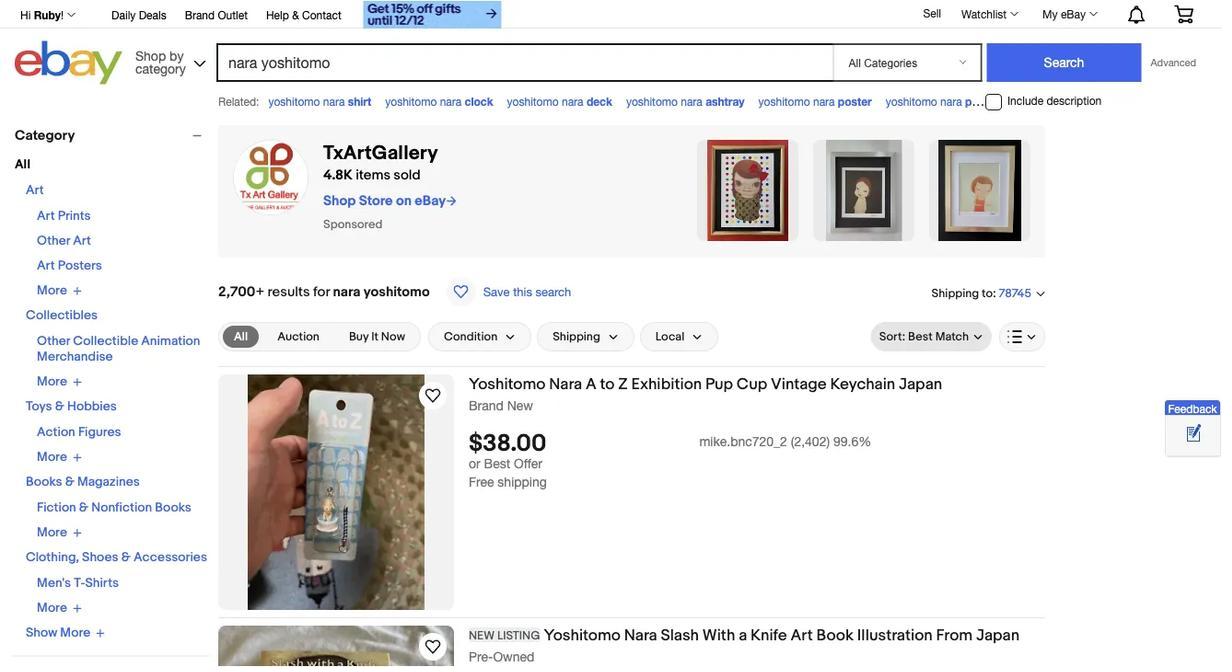 Task type: vqa. For each thing, say whether or not it's contained in the screenshot.
left 24
no



Task type: locate. For each thing, give the bounding box(es) containing it.
0 horizontal spatial japan
[[899, 375, 943, 394]]

knife
[[751, 626, 787, 646]]

1 horizontal spatial ebay
[[1061, 7, 1086, 20]]

ebay right my
[[1061, 7, 1086, 20]]

your shopping cart image
[[1174, 5, 1195, 23]]

yoshitomo nara a to z exhibition pup cup vintage keychain japan image
[[248, 375, 425, 611]]

2 other from the top
[[37, 334, 70, 350]]

magazines
[[77, 475, 140, 491]]

more button for books & magazines
[[37, 526, 82, 541]]

new listing yoshitomo nara slash with a knife art book illustration from japan pre-owned
[[469, 626, 1020, 665]]

books
[[26, 475, 62, 491], [155, 501, 191, 516]]

fiction & nonfiction books link
[[37, 501, 191, 516]]

to
[[982, 286, 993, 301], [600, 375, 615, 394]]

0 vertical spatial other
[[37, 234, 70, 249]]

my
[[1043, 7, 1058, 20]]

match
[[936, 330, 969, 344]]

5 more button from the top
[[37, 601, 82, 617]]

all down 2,700
[[234, 330, 248, 344]]

1 vertical spatial ebay
[[415, 193, 446, 209]]

hi ruby !
[[20, 8, 64, 21]]

all up art link
[[15, 157, 30, 173]]

1 horizontal spatial shipping
[[932, 286, 980, 301]]

more button up "toys & hobbies" link
[[37, 375, 82, 390]]

yoshitomo inside $38.00 main content
[[364, 284, 430, 300]]

accessories
[[134, 550, 207, 566]]

& for help
[[292, 8, 299, 21]]

1 vertical spatial all
[[234, 330, 248, 344]]

0 vertical spatial japan
[[899, 375, 943, 394]]

brand up '$38.00'
[[469, 398, 504, 413]]

ebay right on
[[415, 193, 446, 209]]

more button down action
[[37, 450, 82, 466]]

nara for shirt
[[323, 95, 345, 108]]

2 more button from the top
[[37, 375, 82, 390]]

ebay
[[1061, 7, 1086, 20], [415, 193, 446, 209]]

0 horizontal spatial nara
[[549, 375, 582, 394]]

nara left slash
[[624, 626, 657, 646]]

best inside dropdown button
[[908, 330, 933, 344]]

books & magazines link
[[26, 475, 140, 491]]

shipping up a
[[553, 330, 601, 344]]

0 horizontal spatial to
[[600, 375, 615, 394]]

nara
[[323, 95, 345, 108], [440, 95, 462, 108], [562, 95, 584, 108], [681, 95, 703, 108], [813, 95, 835, 108], [941, 95, 962, 108], [1058, 95, 1080, 108], [333, 284, 361, 300]]

more for toys & hobbies
[[37, 450, 67, 466]]

art right knife
[[791, 626, 813, 646]]

yoshitomo for yoshitomo nara shirt
[[269, 95, 320, 108]]

animation
[[141, 334, 200, 350]]

new
[[507, 398, 533, 413], [469, 629, 495, 644]]

nara left a
[[549, 375, 582, 394]]

yoshitomo nara a to z exhibition pup cup vintage keychain japan heading
[[469, 375, 943, 394]]

more up clothing,
[[37, 526, 67, 541]]

1 horizontal spatial all
[[234, 330, 248, 344]]

to inside 'shipping to : 78745'
[[982, 286, 993, 301]]

$38.00 main content
[[218, 118, 1046, 668]]

art up art prints link
[[26, 183, 44, 199]]

yoshitomo nara shirt
[[269, 95, 372, 108]]

yoshitomo nara slash with a knife art book illustration from japan image
[[218, 626, 454, 668]]

action
[[37, 425, 75, 441]]

1 vertical spatial shipping
[[553, 330, 601, 344]]

1 horizontal spatial new
[[507, 398, 533, 413]]

more for clothing, shoes & accessories
[[37, 601, 67, 617]]

nara left the print
[[941, 95, 962, 108]]

japan down sort: best match
[[899, 375, 943, 394]]

pup
[[706, 375, 733, 394]]

shoes
[[82, 550, 119, 566]]

more button down "fiction"
[[37, 526, 82, 541]]

ashtray
[[706, 95, 745, 108]]

brand
[[185, 8, 215, 21], [469, 398, 504, 413]]

0 horizontal spatial best
[[484, 457, 510, 472]]

yoshitomo down search for anything text field
[[507, 95, 559, 108]]

1 vertical spatial yoshitomo
[[544, 626, 621, 646]]

0 horizontal spatial new
[[469, 629, 495, 644]]

1 horizontal spatial to
[[982, 286, 993, 301]]

brand outlet link
[[185, 6, 248, 26]]

!
[[61, 8, 64, 21]]

clothing,
[[26, 550, 79, 566]]

1 other from the top
[[37, 234, 70, 249]]

Search for anything text field
[[219, 45, 830, 80]]

0 horizontal spatial books
[[26, 475, 62, 491]]

japan inside new listing yoshitomo nara slash with a knife art book illustration from japan pre-owned
[[977, 626, 1020, 646]]

more button up collectibles
[[37, 283, 82, 299]]

yoshitomo right the print
[[1004, 95, 1055, 108]]

1 vertical spatial best
[[484, 457, 510, 472]]

shipping inside dropdown button
[[553, 330, 601, 344]]

japan
[[899, 375, 943, 394], [977, 626, 1020, 646]]

search
[[536, 285, 571, 299]]

watch yoshitomo nara slash with a knife art book illustration from japan image
[[422, 637, 444, 659]]

new up '$38.00'
[[507, 398, 533, 413]]

to left 78745
[[982, 286, 993, 301]]

shop by category
[[135, 48, 186, 76]]

1 horizontal spatial books
[[155, 501, 191, 516]]

4 more button from the top
[[37, 526, 82, 541]]

0 vertical spatial ebay
[[1061, 7, 1086, 20]]

1 vertical spatial new
[[469, 629, 495, 644]]

0 vertical spatial new
[[507, 398, 533, 413]]

art link
[[26, 183, 44, 199]]

more button up show more
[[37, 601, 82, 617]]

0 vertical spatial nara
[[549, 375, 582, 394]]

sort: best match
[[880, 330, 969, 344]]

more up collectibles
[[37, 283, 67, 299]]

yoshitomo for yoshitomo nara print
[[886, 95, 938, 108]]

1 vertical spatial shop
[[323, 193, 356, 209]]

shop left by
[[135, 48, 166, 63]]

more down men's
[[37, 601, 67, 617]]

poster
[[838, 95, 872, 108]]

ebay inside 'account' navigation
[[1061, 7, 1086, 20]]

all link
[[223, 326, 259, 348]]

watchlist link
[[952, 3, 1027, 25]]

other down collectibles link
[[37, 334, 70, 350]]

1 horizontal spatial best
[[908, 330, 933, 344]]

nara left poster
[[813, 95, 835, 108]]

& down the books & magazines link on the left bottom of page
[[79, 501, 88, 516]]

a
[[586, 375, 597, 394]]

to inside yoshitomo nara a to z exhibition pup cup vintage keychain japan brand new
[[600, 375, 615, 394]]

1 horizontal spatial nara
[[624, 626, 657, 646]]

local button
[[640, 322, 719, 352]]

other inside other collectible animation merchandise
[[37, 334, 70, 350]]

all
[[15, 157, 30, 173], [234, 330, 248, 344]]

0 vertical spatial best
[[908, 330, 933, 344]]

clock
[[465, 95, 493, 108]]

more button
[[37, 283, 82, 299], [37, 375, 82, 390], [37, 450, 82, 466], [37, 526, 82, 541], [37, 601, 82, 617]]

0 horizontal spatial shipping
[[553, 330, 601, 344]]

yoshitomo for yoshitomo nara poster
[[759, 95, 810, 108]]

more up toys
[[37, 375, 67, 390]]

0 horizontal spatial ebay
[[415, 193, 446, 209]]

yoshitomo right 'shirt'
[[385, 95, 437, 108]]

other collectible animation merchandise link
[[37, 334, 200, 365]]

txartgallery 4.8k items sold shop store on ebay sponsored
[[323, 141, 446, 232]]

shipping inside 'shipping to : 78745'
[[932, 286, 980, 301]]

best right sort:
[[908, 330, 933, 344]]

nara right for
[[333, 284, 361, 300]]

art down "other art" link
[[37, 258, 55, 274]]

condition
[[444, 330, 498, 344]]

account navigation
[[10, 0, 1208, 31]]

book
[[817, 626, 854, 646]]

auction
[[277, 330, 320, 344]]

1 vertical spatial other
[[37, 334, 70, 350]]

books up "fiction"
[[26, 475, 62, 491]]

category button
[[15, 127, 210, 144]]

nara for deck
[[562, 95, 584, 108]]

3 more button from the top
[[37, 450, 82, 466]]

yoshitomo right related:
[[269, 95, 320, 108]]

& right toys
[[55, 399, 64, 415]]

more button for toys & hobbies
[[37, 450, 82, 466]]

on
[[396, 193, 412, 209]]

yoshitomo inside new listing yoshitomo nara slash with a knife art book illustration from japan pre-owned
[[544, 626, 621, 646]]

by
[[170, 48, 184, 63]]

0 vertical spatial shipping
[[932, 286, 980, 301]]

shop inside shop by category
[[135, 48, 166, 63]]

& up "fiction"
[[65, 475, 74, 491]]

shirts
[[85, 576, 119, 592]]

shipping
[[932, 286, 980, 301], [553, 330, 601, 344]]

& for fiction
[[79, 501, 88, 516]]

nara left ashtray
[[681, 95, 703, 108]]

store
[[359, 193, 393, 209]]

other down art prints link
[[37, 234, 70, 249]]

brand left "outlet"
[[185, 8, 215, 21]]

sell
[[924, 7, 942, 19]]

new up pre-
[[469, 629, 495, 644]]

1 horizontal spatial brand
[[469, 398, 504, 413]]

all inside $38.00 main content
[[234, 330, 248, 344]]

1 vertical spatial to
[[600, 375, 615, 394]]

more button for collectibles
[[37, 375, 82, 390]]

& right help
[[292, 8, 299, 21]]

daily deals
[[112, 8, 166, 21]]

this
[[513, 285, 532, 299]]

1 vertical spatial japan
[[977, 626, 1020, 646]]

it
[[371, 330, 379, 344]]

japan right from
[[977, 626, 1020, 646]]

0 vertical spatial brand
[[185, 8, 215, 21]]

yoshitomo
[[269, 95, 320, 108], [385, 95, 437, 108], [507, 95, 559, 108], [626, 95, 678, 108], [759, 95, 810, 108], [886, 95, 938, 108], [1004, 95, 1055, 108], [364, 284, 430, 300]]

1 horizontal spatial shop
[[323, 193, 356, 209]]

toys & hobbies link
[[26, 399, 117, 415]]

shop down 4.8k
[[323, 193, 356, 209]]

new inside new listing yoshitomo nara slash with a knife art book illustration from japan pre-owned
[[469, 629, 495, 644]]

posters
[[58, 258, 102, 274]]

cup
[[737, 375, 768, 394]]

1 horizontal spatial japan
[[977, 626, 1020, 646]]

& right shoes
[[121, 550, 131, 566]]

art up posters
[[73, 234, 91, 249]]

& inside 'account' navigation
[[292, 8, 299, 21]]

nara right "include"
[[1058, 95, 1080, 108]]

yoshitomo down "condition" "dropdown button"
[[469, 375, 546, 394]]

more for collectibles
[[37, 375, 67, 390]]

yoshitomo nara
[[1004, 95, 1083, 108]]

0 horizontal spatial all
[[15, 157, 30, 173]]

help & contact
[[266, 8, 342, 21]]

buy
[[349, 330, 369, 344]]

0 vertical spatial to
[[982, 286, 993, 301]]

1 more button from the top
[[37, 283, 82, 299]]

0 horizontal spatial brand
[[185, 8, 215, 21]]

show
[[26, 626, 57, 642]]

None submit
[[987, 43, 1142, 82]]

best inside mike.bnc720_2 (2,402) 99.6% or best offer free shipping
[[484, 457, 510, 472]]

1 vertical spatial nara
[[624, 626, 657, 646]]

0 vertical spatial yoshitomo
[[469, 375, 546, 394]]

nara left 'shirt'
[[323, 95, 345, 108]]

shipping button
[[537, 322, 635, 352]]

buy it now link
[[338, 326, 416, 348]]

shop inside txartgallery 4.8k items sold shop store on ebay sponsored
[[323, 193, 356, 209]]

best right or
[[484, 457, 510, 472]]

All selected text field
[[234, 329, 248, 345]]

nara inside new listing yoshitomo nara slash with a knife art book illustration from japan pre-owned
[[624, 626, 657, 646]]

yoshitomo right deck
[[626, 95, 678, 108]]

more down action
[[37, 450, 67, 466]]

txartgallery link
[[323, 141, 438, 165]]

0 horizontal spatial shop
[[135, 48, 166, 63]]

collectibles link
[[26, 308, 98, 324]]

shipping left ':'
[[932, 286, 980, 301]]

toys
[[26, 399, 52, 415]]

art inside new listing yoshitomo nara slash with a knife art book illustration from japan pre-owned
[[791, 626, 813, 646]]

to left z
[[600, 375, 615, 394]]

1 vertical spatial brand
[[469, 398, 504, 413]]

category
[[15, 127, 75, 144]]

0 vertical spatial shop
[[135, 48, 166, 63]]

my ebay
[[1043, 7, 1086, 20]]

yoshitomo right ashtray
[[759, 95, 810, 108]]

yoshitomo up now
[[364, 284, 430, 300]]

yoshitomo inside yoshitomo nara a to z exhibition pup cup vintage keychain japan brand new
[[469, 375, 546, 394]]

nara left deck
[[562, 95, 584, 108]]

daily deals link
[[112, 6, 166, 26]]

other inside art prints other art art posters
[[37, 234, 70, 249]]

yoshitomo right poster
[[886, 95, 938, 108]]

yoshitomo right listing at the bottom left of page
[[544, 626, 621, 646]]

txartgallery image
[[233, 140, 309, 216], [697, 140, 799, 241], [813, 140, 915, 241], [930, 140, 1031, 241]]

show more button
[[26, 626, 105, 642]]

exhibition
[[632, 375, 702, 394]]

nara left clock
[[440, 95, 462, 108]]

& for books
[[65, 475, 74, 491]]

books up accessories
[[155, 501, 191, 516]]



Task type: describe. For each thing, give the bounding box(es) containing it.
1 vertical spatial books
[[155, 501, 191, 516]]

fiction & nonfiction books
[[37, 501, 191, 516]]

daily
[[112, 8, 136, 21]]

none submit inside shop by category 'banner'
[[987, 43, 1142, 82]]

results
[[268, 284, 310, 300]]

nara for print
[[941, 95, 962, 108]]

men's
[[37, 576, 71, 592]]

fiction
[[37, 501, 76, 516]]

+
[[256, 284, 264, 300]]

$38.00
[[469, 430, 547, 459]]

hi
[[20, 8, 31, 21]]

brand outlet
[[185, 8, 248, 21]]

shop by category button
[[127, 41, 210, 81]]

print
[[966, 95, 990, 108]]

mike.bnc720_2
[[700, 434, 788, 449]]

a
[[739, 626, 747, 646]]

listing
[[497, 629, 540, 644]]

buy it now
[[349, 330, 405, 344]]

illustration
[[857, 626, 933, 646]]

merchandise
[[37, 350, 113, 365]]

deals
[[139, 8, 166, 21]]

help & contact link
[[266, 6, 342, 26]]

watch yoshitomo nara a to z exhibition pup cup vintage keychain japan image
[[422, 385, 444, 407]]

sell link
[[915, 7, 950, 19]]

0 vertical spatial all
[[15, 157, 30, 173]]

advanced link
[[1142, 44, 1206, 81]]

yoshitomo nara print
[[886, 95, 990, 108]]

clothing, shoes & accessories
[[26, 550, 207, 566]]

advanced
[[1151, 57, 1197, 69]]

t-
[[74, 576, 85, 592]]

more button for clothing, shoes & accessories
[[37, 601, 82, 617]]

art down art link
[[37, 209, 55, 224]]

mike.bnc720_2 (2,402) 99.6% or best offer free shipping
[[469, 434, 872, 490]]

sort:
[[880, 330, 906, 344]]

z
[[618, 375, 628, 394]]

figures
[[78, 425, 121, 441]]

prints
[[58, 209, 91, 224]]

4 txartgallery image from the left
[[930, 140, 1031, 241]]

nara for poster
[[813, 95, 835, 108]]

or
[[469, 457, 481, 472]]

art posters link
[[37, 258, 102, 274]]

yoshitomo nara a to z exhibition pup cup vintage keychain japan brand new
[[469, 375, 943, 413]]

listing options selector. list view selected. image
[[1008, 330, 1037, 345]]

yoshitomo nara clock
[[385, 95, 493, 108]]

yoshitomo nara deck
[[507, 95, 613, 108]]

nara inside $38.00 main content
[[333, 284, 361, 300]]

free
[[469, 475, 494, 490]]

4.8k
[[323, 167, 353, 183]]

yoshitomo nara slash with a knife art book illustration from japan heading
[[469, 626, 1020, 646]]

yoshitomo for yoshitomo nara clock
[[385, 95, 437, 108]]

other collectible animation merchandise
[[37, 334, 200, 365]]

& for toys
[[55, 399, 64, 415]]

japan inside yoshitomo nara a to z exhibition pup cup vintage keychain japan brand new
[[899, 375, 943, 394]]

books & magazines
[[26, 475, 140, 491]]

owned
[[493, 650, 535, 665]]

more right the show
[[60, 626, 90, 642]]

shop by category banner
[[10, 0, 1208, 89]]

nonfiction
[[91, 501, 152, 516]]

nara inside yoshitomo nara a to z exhibition pup cup vintage keychain japan brand new
[[549, 375, 582, 394]]

include description
[[1008, 95, 1102, 107]]

from
[[936, 626, 973, 646]]

nara for clock
[[440, 95, 462, 108]]

save
[[483, 285, 510, 299]]

yoshitomo for yoshitomo nara
[[1004, 95, 1055, 108]]

get an extra 15% off image
[[364, 1, 502, 29]]

feedback
[[1169, 403, 1218, 415]]

now
[[381, 330, 405, 344]]

ebay inside txartgallery 4.8k items sold shop store on ebay sponsored
[[415, 193, 446, 209]]

1 txartgallery image from the left
[[233, 140, 309, 216]]

watchlist
[[962, 7, 1007, 20]]

auction link
[[266, 326, 331, 348]]

sold
[[394, 167, 421, 183]]

shipping for shipping to : 78745
[[932, 286, 980, 301]]

deck
[[587, 95, 613, 108]]

yoshitomo for yoshitomo nara deck
[[507, 95, 559, 108]]

related:
[[218, 95, 259, 108]]

description
[[1047, 95, 1102, 107]]

local
[[656, 330, 685, 344]]

contact
[[302, 8, 342, 21]]

nara for ashtray
[[681, 95, 703, 108]]

sponsored
[[323, 217, 383, 232]]

0 vertical spatial books
[[26, 475, 62, 491]]

with
[[703, 626, 735, 646]]

for
[[313, 284, 330, 300]]

shipping to : 78745
[[932, 286, 1032, 301]]

yoshitomo for yoshitomo nara ashtray
[[626, 95, 678, 108]]

brand inside yoshitomo nara a to z exhibition pup cup vintage keychain japan brand new
[[469, 398, 504, 413]]

art prints link
[[37, 209, 91, 224]]

pre-
[[469, 650, 493, 665]]

2,700
[[218, 284, 256, 300]]

clothing, shoes & accessories link
[[26, 550, 207, 566]]

include
[[1008, 95, 1044, 107]]

2 txartgallery image from the left
[[697, 140, 799, 241]]

shipping for shipping
[[553, 330, 601, 344]]

yoshitomo nara poster
[[759, 95, 872, 108]]

help
[[266, 8, 289, 21]]

new inside yoshitomo nara a to z exhibition pup cup vintage keychain japan brand new
[[507, 398, 533, 413]]

hobbies
[[67, 399, 117, 415]]

2,700 + results for nara yoshitomo
[[218, 284, 430, 300]]

shirt
[[348, 95, 372, 108]]

slash
[[661, 626, 699, 646]]

brand inside 'account' navigation
[[185, 8, 215, 21]]

:
[[993, 286, 996, 301]]

3 txartgallery image from the left
[[813, 140, 915, 241]]

collectibles
[[26, 308, 98, 324]]

more for books & magazines
[[37, 526, 67, 541]]



